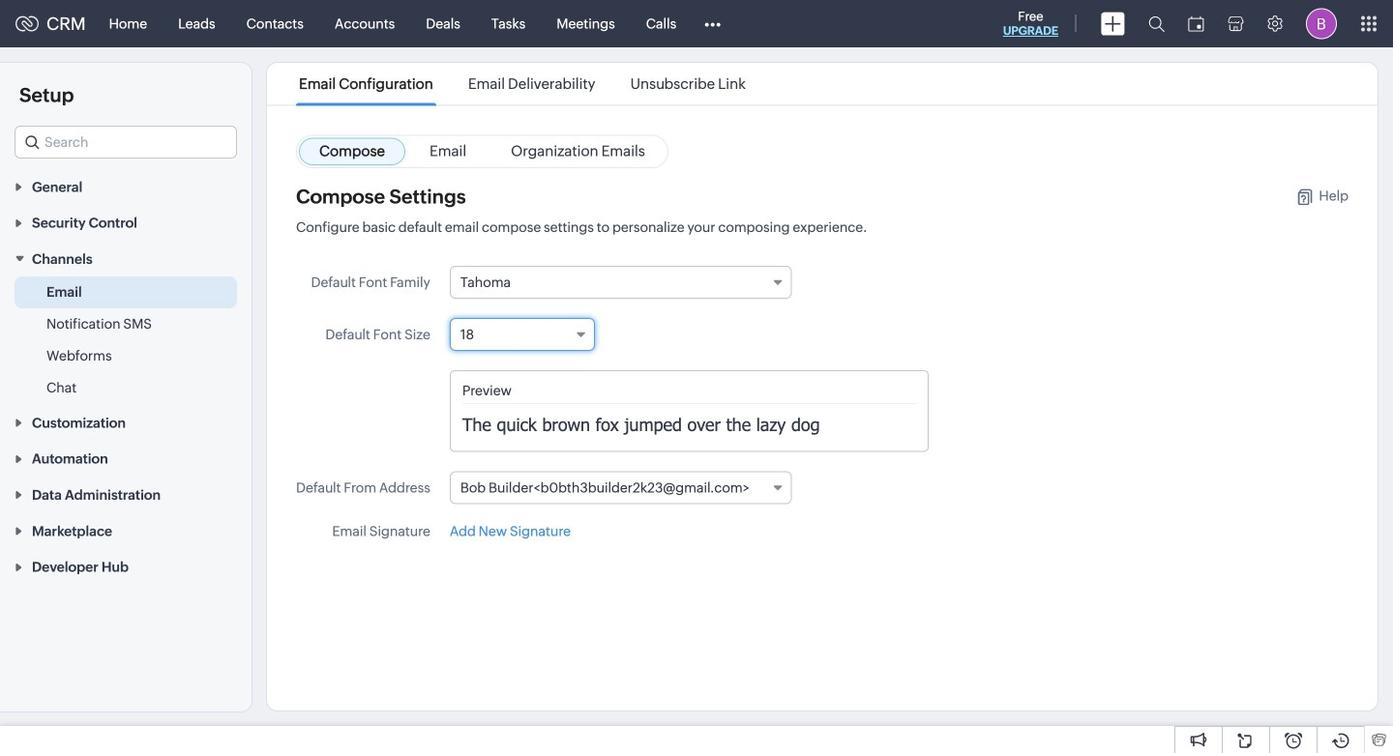 Task type: vqa. For each thing, say whether or not it's contained in the screenshot.
other modules Field
yes



Task type: describe. For each thing, give the bounding box(es) containing it.
Other Modules field
[[692, 8, 734, 39]]

profile element
[[1295, 0, 1349, 47]]

logo image
[[15, 16, 39, 31]]

profile image
[[1307, 8, 1338, 39]]



Task type: locate. For each thing, give the bounding box(es) containing it.
Search text field
[[15, 127, 236, 158]]

create menu image
[[1101, 12, 1126, 35]]

None field
[[15, 126, 237, 159], [450, 266, 792, 299], [450, 318, 595, 351], [450, 472, 792, 505], [450, 266, 792, 299], [450, 318, 595, 351], [450, 472, 792, 505]]

search element
[[1137, 0, 1177, 47]]

none field "search"
[[15, 126, 237, 159]]

region
[[0, 277, 252, 405]]

calendar image
[[1188, 16, 1205, 31]]

create menu element
[[1090, 0, 1137, 47]]

search image
[[1149, 15, 1165, 32]]

list
[[282, 63, 764, 105]]



